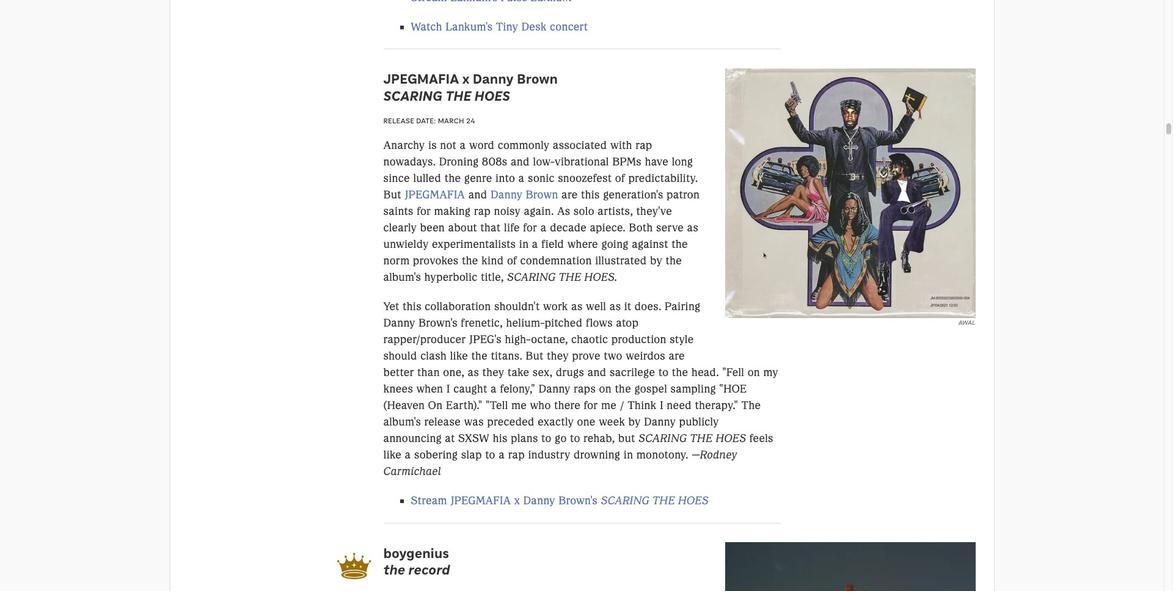 Task type: describe. For each thing, give the bounding box(es) containing it.
exactly
[[538, 416, 574, 429]]

watch lankum's tiny desk concert link
[[411, 20, 588, 34]]

the down the condemnation
[[559, 271, 581, 284]]

the down the experimentalists
[[462, 254, 478, 268]]

again.
[[524, 205, 554, 218]]

are this generation's patron saints for making rap noisy again. as solo artists, they've clearly been about that life for a decade apiece. both serve as unwieldy experimentalists in a field where going against the norm provokes the kind of condemnation illustrated by the album's hyperbolic title,
[[384, 188, 700, 284]]

his
[[493, 432, 508, 446]]

title,
[[481, 271, 504, 284]]

by inside yet this collaboration shouldn't work as well as it does. pairing danny brown's frenetic, helium-pitched flows atop rapper/producer jpeg's high-octane, chaotic production style should clash like the titans. but they prove two weirdos are better than one, as they take sex, drugs and sacrilege to the head. "fell on my knees when i caught a felony," danny raps on the gospel sampling "hoe (heaven on earth)." "tell me who there for me / think i need therapy." the album's release was preceded exactly one week by danny publicly announcing at sxsw his plans to go to rehab, but
[[629, 416, 641, 429]]

scaring down the condemnation
[[507, 271, 556, 284]]

when
[[416, 383, 443, 396]]

publicly
[[679, 416, 719, 429]]

chaotic
[[571, 333, 608, 347]]

artists,
[[598, 205, 633, 218]]

hyperbolic
[[424, 271, 478, 284]]

this for danny
[[403, 300, 422, 314]]

have
[[645, 155, 669, 169]]

0 horizontal spatial and
[[469, 188, 487, 202]]

sex,
[[533, 366, 553, 380]]

monotony.
[[637, 449, 689, 462]]

than
[[417, 366, 440, 380]]

prove
[[572, 350, 601, 363]]

octane,
[[531, 333, 568, 347]]

associated
[[553, 139, 607, 152]]

titans.
[[491, 350, 522, 363]]

does.
[[635, 300, 662, 314]]

1 vertical spatial on
[[599, 383, 612, 396]]

think
[[628, 399, 657, 413]]

into
[[496, 172, 515, 185]]

jpegmafia link
[[405, 188, 465, 202]]

date:
[[416, 116, 436, 125]]

1 horizontal spatial they
[[547, 350, 569, 363]]

announcing
[[384, 432, 442, 446]]

not
[[440, 139, 457, 152]]

need
[[667, 399, 692, 413]]

condemnation
[[520, 254, 592, 268]]

lulled
[[413, 172, 441, 185]]

snoozefest
[[558, 172, 612, 185]]

this for solo
[[581, 188, 600, 202]]

1 horizontal spatial on
[[748, 366, 760, 380]]

carmichael
[[384, 465, 442, 479]]

take
[[508, 366, 529, 380]]

kind
[[482, 254, 504, 268]]

slap
[[461, 449, 482, 462]]

the down publicly
[[690, 432, 713, 446]]

patron
[[667, 188, 700, 202]]

album's inside are this generation's patron saints for making rap noisy again. as solo artists, they've clearly been about that life for a decade apiece. both serve as unwieldy experimentalists in a field where going against the norm provokes the kind of condemnation illustrated by the album's hyperbolic title,
[[384, 271, 421, 284]]

unwieldy
[[384, 238, 429, 251]]

well
[[586, 300, 606, 314]]

sacrilege
[[610, 366, 655, 380]]

my
[[764, 366, 779, 380]]

x inside jpegmafia x danny brown scaring the hoes
[[462, 70, 470, 87]]

been
[[420, 221, 445, 235]]

scaring down drowning
[[601, 495, 650, 508]]

as up "caught"
[[468, 366, 479, 380]]

collaboration
[[425, 300, 491, 314]]

against
[[632, 238, 668, 251]]

sampling
[[671, 383, 716, 396]]

jpegmafia x danny brown scaring the hoes
[[384, 70, 558, 104]]

hoes inside jpegmafia x danny brown scaring the hoes
[[475, 87, 510, 104]]

jpegmafia x danny brown, scaring the hoes image
[[726, 68, 976, 318]]

scaring up monotony.
[[639, 432, 687, 446]]

flows
[[586, 317, 613, 330]]

but inside yet this collaboration shouldn't work as well as it does. pairing danny brown's frenetic, helium-pitched flows atop rapper/producer jpeg's high-octane, chaotic production style should clash like the titans. but they prove two weirdos are better than one, as they take sex, drugs and sacrilege to the head. "fell on my knees when i caught a felony," danny raps on the gospel sampling "hoe (heaven on earth)." "tell me who there for me / think i need therapy." the album's release was preceded exactly one week by danny publicly announcing at sxsw his plans to go to rehab, but
[[526, 350, 544, 363]]

apiece.
[[590, 221, 626, 235]]

desk
[[522, 20, 547, 34]]

danny down yet
[[384, 317, 415, 330]]

felony,"
[[500, 383, 535, 396]]

danny down sex,
[[539, 383, 571, 396]]

the up /
[[615, 383, 631, 396]]

frenetic,
[[461, 317, 503, 330]]

hoes.
[[584, 271, 617, 284]]

brown for jpegmafia and danny brown
[[526, 188, 558, 202]]

experimentalists
[[432, 238, 516, 251]]

sobering
[[414, 449, 458, 462]]

on
[[428, 399, 443, 413]]

predictability.
[[629, 172, 698, 185]]

are inside are this generation's patron saints for making rap noisy again. as solo artists, they've clearly been about that life for a decade apiece. both serve as unwieldy experimentalists in a field where going against the norm provokes the kind of condemnation illustrated by the album's hyperbolic title,
[[562, 188, 578, 202]]

rehab,
[[584, 432, 615, 446]]

where
[[568, 238, 598, 251]]

yet this collaboration shouldn't work as well as it does. pairing danny brown's frenetic, helium-pitched flows atop rapper/producer jpeg's high-octane, chaotic production style should clash like the titans. but they prove two weirdos are better than one, as they take sex, drugs and sacrilege to the head. "fell on my knees when i caught a felony," danny raps on the gospel sampling "hoe (heaven on earth)." "tell me who there for me / think i need therapy." the album's release was preceded exactly one week by danny publicly announcing at sxsw his plans to go to rehab, but
[[384, 300, 779, 446]]

to up gospel
[[659, 366, 669, 380]]

watch
[[411, 20, 442, 34]]

sonic
[[528, 172, 555, 185]]

danny down think
[[644, 416, 676, 429]]

danny brown link
[[491, 188, 558, 202]]

the up sampling on the right of the page
[[672, 366, 688, 380]]

they've
[[636, 205, 672, 218]]

the down monotony.
[[653, 495, 675, 508]]

release
[[424, 416, 461, 429]]

low-
[[533, 155, 555, 169]]

as left it
[[610, 300, 621, 314]]

rap for sobering
[[508, 449, 525, 462]]

scaring the hoes
[[639, 432, 746, 446]]

illustrated
[[595, 254, 647, 268]]

boygenius the record
[[384, 545, 450, 579]]

gospel
[[635, 383, 667, 396]]

to left "go"
[[541, 432, 552, 446]]

boygenius, the record image
[[726, 543, 976, 592]]

there
[[554, 399, 581, 413]]

the inside anarchy is not a word commonly associated with rap nowadays. droning 808s and low-vibrational bpms have long since lulled the genre into a sonic snoozefest of predictability. but
[[445, 172, 461, 185]]

therapy."
[[695, 399, 738, 413]]

as left well
[[571, 300, 583, 314]]

danny up the noisy
[[491, 188, 523, 202]]

2 vertical spatial hoes
[[678, 495, 709, 508]]

word
[[469, 139, 495, 152]]

to inside feels like a sobering slap to a rap industry drowning in monotony.
[[485, 449, 496, 462]]

2 me from the left
[[601, 399, 617, 413]]

in inside feels like a sobering slap to a rap industry drowning in monotony.
[[624, 449, 633, 462]]

should
[[384, 350, 417, 363]]

better
[[384, 366, 414, 380]]

noisy
[[494, 205, 521, 218]]

to right "go"
[[570, 432, 580, 446]]

but
[[618, 432, 635, 446]]

droning
[[439, 155, 479, 169]]

record
[[409, 562, 450, 579]]



Task type: locate. For each thing, give the bounding box(es) containing it.
knees
[[384, 383, 413, 396]]

1 horizontal spatial rap
[[508, 449, 525, 462]]

1 horizontal spatial and
[[511, 155, 530, 169]]

march
[[438, 116, 464, 125]]

this right yet
[[403, 300, 422, 314]]

x down —rodney carmichael
[[514, 495, 520, 508]]

in down life
[[519, 238, 529, 251]]

of down bpms on the right
[[615, 172, 625, 185]]

x up 24
[[462, 70, 470, 87]]

a right not on the top left
[[460, 139, 466, 152]]

1 vertical spatial are
[[669, 350, 685, 363]]

was
[[464, 416, 484, 429]]

1 vertical spatial and
[[469, 188, 487, 202]]

the down serve
[[672, 238, 688, 251]]

commonly
[[498, 139, 550, 152]]

2 vertical spatial rap
[[508, 449, 525, 462]]

1 vertical spatial hoes
[[716, 432, 746, 446]]

1 vertical spatial i
[[660, 399, 664, 413]]

provokes
[[413, 254, 459, 268]]

feels
[[750, 432, 774, 446]]

raps
[[574, 383, 596, 396]]

rap down jpegmafia and danny brown
[[474, 205, 491, 218]]

clearly
[[384, 221, 417, 235]]

shouldn't
[[494, 300, 540, 314]]

1 vertical spatial like
[[384, 449, 402, 462]]

2 album's from the top
[[384, 416, 421, 429]]

are up as on the top left
[[562, 188, 578, 202]]

me down the felony,"
[[512, 399, 527, 413]]

earth)."
[[446, 399, 483, 413]]

on
[[748, 366, 760, 380], [599, 383, 612, 396]]

1 horizontal spatial but
[[526, 350, 544, 363]]

the inside jpegmafia x danny brown scaring the hoes
[[446, 87, 471, 104]]

0 vertical spatial brown
[[517, 70, 558, 87]]

hoes up 24
[[475, 87, 510, 104]]

for inside yet this collaboration shouldn't work as well as it does. pairing danny brown's frenetic, helium-pitched flows atop rapper/producer jpeg's high-octane, chaotic production style should clash like the titans. but they prove two weirdos are better than one, as they take sex, drugs and sacrilege to the head. "fell on my knees when i caught a felony," danny raps on the gospel sampling "hoe (heaven on earth)." "tell me who there for me / think i need therapy." the album's release was preceded exactly one week by danny publicly announcing at sxsw his plans to go to rehab, but
[[584, 399, 598, 413]]

0 horizontal spatial of
[[507, 254, 517, 268]]

0 horizontal spatial on
[[599, 383, 612, 396]]

0 horizontal spatial hoes
[[475, 87, 510, 104]]

that
[[481, 221, 501, 235]]

jpegmafia and danny brown
[[405, 188, 558, 202]]

go
[[555, 432, 567, 446]]

me left /
[[601, 399, 617, 413]]

1 horizontal spatial i
[[660, 399, 664, 413]]

0 horizontal spatial but
[[384, 188, 401, 202]]

are inside yet this collaboration shouldn't work as well as it does. pairing danny brown's frenetic, helium-pitched flows atop rapper/producer jpeg's high-octane, chaotic production style should clash like the titans. but they prove two weirdos are better than one, as they take sex, drugs and sacrilege to the head. "fell on my knees when i caught a felony," danny raps on the gospel sampling "hoe (heaven on earth)." "tell me who there for me / think i need therapy." the album's release was preceded exactly one week by danny publicly announcing at sxsw his plans to go to rehab, but
[[669, 350, 685, 363]]

1 horizontal spatial are
[[669, 350, 685, 363]]

0 vertical spatial by
[[650, 254, 663, 268]]

going
[[602, 238, 629, 251]]

1 vertical spatial brown
[[526, 188, 558, 202]]

2 vertical spatial jpegmafia
[[451, 495, 511, 508]]

a left field
[[532, 238, 538, 251]]

0 vertical spatial x
[[462, 70, 470, 87]]

rap inside feels like a sobering slap to a rap industry drowning in monotony.
[[508, 449, 525, 462]]

solo
[[574, 205, 595, 218]]

a up carmichael
[[405, 449, 411, 462]]

1 me from the left
[[512, 399, 527, 413]]

2 horizontal spatial for
[[584, 399, 598, 413]]

jpegmafia up date:
[[384, 70, 459, 87]]

tiny
[[496, 20, 518, 34]]

0 vertical spatial i
[[447, 383, 450, 396]]

two
[[604, 350, 623, 363]]

style
[[670, 333, 694, 347]]

the down 'jpeg's'
[[471, 350, 488, 363]]

the inside boygenius the record
[[384, 562, 405, 579]]

jpeg's
[[469, 333, 502, 347]]

a
[[460, 139, 466, 152], [519, 172, 525, 185], [541, 221, 547, 235], [532, 238, 538, 251], [491, 383, 497, 396], [405, 449, 411, 462], [499, 449, 505, 462]]

—rodney
[[692, 449, 738, 462]]

"hoe
[[720, 383, 747, 396]]

2 horizontal spatial rap
[[636, 139, 652, 152]]

0 horizontal spatial i
[[447, 383, 450, 396]]

hoes
[[475, 87, 510, 104], [716, 432, 746, 446], [678, 495, 709, 508]]

they
[[547, 350, 569, 363], [483, 366, 504, 380]]

brown for jpegmafia x danny brown scaring the hoes
[[517, 70, 558, 87]]

brown's inside yet this collaboration shouldn't work as well as it does. pairing danny brown's frenetic, helium-pitched flows atop rapper/producer jpeg's high-octane, chaotic production style should clash like the titans. but they prove two weirdos are better than one, as they take sex, drugs and sacrilege to the head. "fell on my knees when i caught a felony," danny raps on the gospel sampling "hoe (heaven on earth)." "tell me who there for me / think i need therapy." the album's release was preceded exactly one week by danny publicly announcing at sxsw his plans to go to rehab, but
[[419, 317, 458, 330]]

1 vertical spatial this
[[403, 300, 422, 314]]

are down the style in the right of the page
[[669, 350, 685, 363]]

in
[[519, 238, 529, 251], [624, 449, 633, 462]]

0 vertical spatial like
[[450, 350, 468, 363]]

1 horizontal spatial brown's
[[559, 495, 598, 508]]

but up sex,
[[526, 350, 544, 363]]

0 horizontal spatial by
[[629, 416, 641, 429]]

but
[[384, 188, 401, 202], [526, 350, 544, 363]]

by inside are this generation's patron saints for making rap noisy again. as solo artists, they've clearly been about that life for a decade apiece. both serve as unwieldy experimentalists in a field where going against the norm provokes the kind of condemnation illustrated by the album's hyperbolic title,
[[650, 254, 663, 268]]

brown down the desk
[[517, 70, 558, 87]]

like up one,
[[450, 350, 468, 363]]

the up march on the left top
[[446, 87, 471, 104]]

of right kind
[[507, 254, 517, 268]]

1 vertical spatial for
[[523, 221, 537, 235]]

1 vertical spatial rap
[[474, 205, 491, 218]]

2 horizontal spatial hoes
[[716, 432, 746, 446]]

rap for patron
[[474, 205, 491, 218]]

preceded
[[487, 416, 535, 429]]

0 vertical spatial album's
[[384, 271, 421, 284]]

caught
[[454, 383, 487, 396]]

of inside are this generation's patron saints for making rap noisy again. as solo artists, they've clearly been about that life for a decade apiece. both serve as unwieldy experimentalists in a field where going against the norm provokes the kind of condemnation illustrated by the album's hyperbolic title,
[[507, 254, 517, 268]]

to right 'slap'
[[485, 449, 496, 462]]

helium-
[[506, 317, 545, 330]]

/
[[620, 399, 625, 413]]

2 vertical spatial for
[[584, 399, 598, 413]]

the down the droning
[[445, 172, 461, 185]]

and down commonly
[[511, 155, 530, 169]]

0 vertical spatial in
[[519, 238, 529, 251]]

at
[[445, 432, 455, 446]]

in down but
[[624, 449, 633, 462]]

in inside are this generation's patron saints for making rap noisy again. as solo artists, they've clearly been about that life for a decade apiece. both serve as unwieldy experimentalists in a field where going against the norm provokes the kind of condemnation illustrated by the album's hyperbolic title,
[[519, 238, 529, 251]]

rap down plans
[[508, 449, 525, 462]]

brown's
[[419, 317, 458, 330], [559, 495, 598, 508]]

i left the need at the bottom of the page
[[660, 399, 664, 413]]

1 vertical spatial but
[[526, 350, 544, 363]]

0 vertical spatial rap
[[636, 139, 652, 152]]

on left my
[[748, 366, 760, 380]]

0 vertical spatial for
[[417, 205, 431, 218]]

"fell
[[722, 366, 745, 380]]

week
[[599, 416, 625, 429]]

0 vertical spatial and
[[511, 155, 530, 169]]

brown down sonic
[[526, 188, 558, 202]]

1 horizontal spatial of
[[615, 172, 625, 185]]

plans
[[511, 432, 538, 446]]

weirdos
[[626, 350, 666, 363]]

0 vertical spatial they
[[547, 350, 569, 363]]

release date: march 24
[[384, 116, 475, 125]]

sxsw
[[458, 432, 490, 446]]

a down his
[[499, 449, 505, 462]]

album's inside yet this collaboration shouldn't work as well as it does. pairing danny brown's frenetic, helium-pitched flows atop rapper/producer jpeg's high-octane, chaotic production style should clash like the titans. but they prove two weirdos are better than one, as they take sex, drugs and sacrilege to the head. "fell on my knees when i caught a felony," danny raps on the gospel sampling "hoe (heaven on earth)." "tell me who there for me / think i need therapy." the album's release was preceded exactly one week by danny publicly announcing at sxsw his plans to go to rehab, but
[[384, 416, 421, 429]]

0 vertical spatial brown's
[[419, 317, 458, 330]]

head.
[[692, 366, 719, 380]]

1 horizontal spatial for
[[523, 221, 537, 235]]

0 horizontal spatial x
[[462, 70, 470, 87]]

1 vertical spatial x
[[514, 495, 520, 508]]

long
[[672, 155, 693, 169]]

a up "tell
[[491, 383, 497, 396]]

1 vertical spatial they
[[483, 366, 504, 380]]

1 vertical spatial of
[[507, 254, 517, 268]]

2 horizontal spatial and
[[588, 366, 607, 380]]

jpegmafia down lulled
[[405, 188, 465, 202]]

drowning
[[574, 449, 621, 462]]

2 vertical spatial and
[[588, 366, 607, 380]]

is
[[428, 139, 437, 152]]

0 horizontal spatial for
[[417, 205, 431, 218]]

brown's down —rodney carmichael
[[559, 495, 598, 508]]

0 vertical spatial hoes
[[475, 87, 510, 104]]

serve
[[656, 221, 684, 235]]

as inside are this generation's patron saints for making rap noisy again. as solo artists, they've clearly been about that life for a decade apiece. both serve as unwieldy experimentalists in a field where going against the norm provokes the kind of condemnation illustrated by the album's hyperbolic title,
[[687, 221, 699, 235]]

0 horizontal spatial me
[[512, 399, 527, 413]]

1 vertical spatial jpegmafia
[[405, 188, 465, 202]]

0 horizontal spatial in
[[519, 238, 529, 251]]

image credit element
[[726, 318, 976, 327]]

with
[[611, 139, 632, 152]]

0 vertical spatial on
[[748, 366, 760, 380]]

1 horizontal spatial in
[[624, 449, 633, 462]]

like up carmichael
[[384, 449, 402, 462]]

0 horizontal spatial are
[[562, 188, 578, 202]]

danny down —rodney carmichael
[[523, 495, 555, 508]]

they down titans.
[[483, 366, 504, 380]]

atop
[[616, 317, 639, 330]]

making
[[434, 205, 471, 218]]

like inside yet this collaboration shouldn't work as well as it does. pairing danny brown's frenetic, helium-pitched flows atop rapper/producer jpeg's high-octane, chaotic production style should clash like the titans. but they prove two weirdos are better than one, as they take sex, drugs and sacrilege to the head. "fell on my knees when i caught a felony," danny raps on the gospel sampling "hoe (heaven on earth)." "tell me who there for me / think i need therapy." the album's release was preceded exactly one week by danny publicly announcing at sxsw his plans to go to rehab, but
[[450, 350, 468, 363]]

this inside yet this collaboration shouldn't work as well as it does. pairing danny brown's frenetic, helium-pitched flows atop rapper/producer jpeg's high-octane, chaotic production style should clash like the titans. but they prove two weirdos are better than one, as they take sex, drugs and sacrilege to the head. "fell on my knees when i caught a felony," danny raps on the gospel sampling "hoe (heaven on earth)." "tell me who there for me / think i need therapy." the album's release was preceded exactly one week by danny publicly announcing at sxsw his plans to go to rehab, but
[[403, 300, 422, 314]]

jpegmafia for jpegmafia and danny brown
[[405, 188, 465, 202]]

decade
[[550, 221, 587, 235]]

album's down (heaven
[[384, 416, 421, 429]]

anarchy is not a word commonly associated with rap nowadays. droning 808s and low-vibrational bpms have long since lulled the genre into a sonic snoozefest of predictability. but
[[384, 139, 698, 202]]

a inside yet this collaboration shouldn't work as well as it does. pairing danny brown's frenetic, helium-pitched flows atop rapper/producer jpeg's high-octane, chaotic production style should clash like the titans. but they prove two weirdos are better than one, as they take sex, drugs and sacrilege to the head. "fell on my knees when i caught a felony," danny raps on the gospel sampling "hoe (heaven on earth)." "tell me who there for me / think i need therapy." the album's release was preceded exactly one week by danny publicly announcing at sxsw his plans to go to rehab, but
[[491, 383, 497, 396]]

0 horizontal spatial like
[[384, 449, 402, 462]]

album's down norm
[[384, 271, 421, 284]]

brown's up rapper/producer at the bottom left
[[419, 317, 458, 330]]

boygenius
[[384, 545, 449, 562]]

scaring inside jpegmafia x danny brown scaring the hoes
[[384, 87, 443, 104]]

production
[[612, 333, 667, 347]]

0 vertical spatial but
[[384, 188, 401, 202]]

a right into
[[519, 172, 525, 185]]

1 horizontal spatial by
[[650, 254, 663, 268]]

vibrational
[[555, 155, 609, 169]]

rap inside are this generation's patron saints for making rap noisy again. as solo artists, they've clearly been about that life for a decade apiece. both serve as unwieldy experimentalists in a field where going against the norm provokes the kind of condemnation illustrated by the album's hyperbolic title,
[[474, 205, 491, 218]]

on right raps
[[599, 383, 612, 396]]

x
[[462, 70, 470, 87], [514, 495, 520, 508]]

clash
[[421, 350, 447, 363]]

1 horizontal spatial x
[[514, 495, 520, 508]]

the
[[445, 172, 461, 185], [672, 238, 688, 251], [462, 254, 478, 268], [666, 254, 682, 268], [471, 350, 488, 363], [672, 366, 688, 380], [615, 383, 631, 396], [384, 562, 405, 579]]

danny inside jpegmafia x danny brown scaring the hoes
[[473, 70, 514, 87]]

a down again.
[[541, 221, 547, 235]]

by down think
[[629, 416, 641, 429]]

release
[[384, 116, 414, 125]]

drugs
[[556, 366, 584, 380]]

work
[[543, 300, 568, 314]]

1 vertical spatial album's
[[384, 416, 421, 429]]

1 horizontal spatial me
[[601, 399, 617, 413]]

it
[[624, 300, 632, 314]]

one
[[577, 416, 596, 429]]

rap up have
[[636, 139, 652, 152]]

0 vertical spatial this
[[581, 188, 600, 202]]

genre
[[464, 172, 492, 185]]

"tell
[[486, 399, 508, 413]]

0 vertical spatial jpegmafia
[[384, 70, 459, 87]]

and inside yet this collaboration shouldn't work as well as it does. pairing danny brown's frenetic, helium-pitched flows atop rapper/producer jpeg's high-octane, chaotic production style should clash like the titans. but they prove two weirdos are better than one, as they take sex, drugs and sacrilege to the head. "fell on my knees when i caught a felony," danny raps on the gospel sampling "hoe (heaven on earth)." "tell me who there for me / think i need therapy." the album's release was preceded exactly one week by danny publicly announcing at sxsw his plans to go to rehab, but
[[588, 366, 607, 380]]

they down octane,
[[547, 350, 569, 363]]

24
[[466, 116, 475, 125]]

by down "against" on the top right of page
[[650, 254, 663, 268]]

hoes down —rodney
[[678, 495, 709, 508]]

of inside anarchy is not a word commonly associated with rap nowadays. droning 808s and low-vibrational bpms have long since lulled the genre into a sonic snoozefest of predictability. but
[[615, 172, 625, 185]]

yet
[[384, 300, 400, 314]]

the down "against" on the top right of page
[[666, 254, 682, 268]]

0 horizontal spatial rap
[[474, 205, 491, 218]]

rap
[[636, 139, 652, 152], [474, 205, 491, 218], [508, 449, 525, 462]]

and inside anarchy is not a word commonly associated with rap nowadays. droning 808s and low-vibrational bpms have long since lulled the genre into a sonic snoozefest of predictability. but
[[511, 155, 530, 169]]

for right life
[[523, 221, 537, 235]]

anarchy
[[384, 139, 425, 152]]

0 horizontal spatial this
[[403, 300, 422, 314]]

0 horizontal spatial they
[[483, 366, 504, 380]]

0 vertical spatial are
[[562, 188, 578, 202]]

0 horizontal spatial brown's
[[419, 317, 458, 330]]

stream jpegmafia x danny brown's scaring the hoes
[[411, 495, 709, 508]]

i
[[447, 383, 450, 396], [660, 399, 664, 413]]

for up 'one' on the bottom of the page
[[584, 399, 598, 413]]

scaring the hoes.
[[507, 271, 617, 284]]

1 vertical spatial in
[[624, 449, 633, 462]]

jpegmafia for jpegmafia x danny brown scaring the hoes
[[384, 70, 459, 87]]

as right serve
[[687, 221, 699, 235]]

and
[[511, 155, 530, 169], [469, 188, 487, 202], [588, 366, 607, 380]]

lankum's
[[446, 20, 493, 34]]

1 horizontal spatial like
[[450, 350, 468, 363]]

but down 'since'
[[384, 188, 401, 202]]

this inside are this generation's patron saints for making rap noisy again. as solo artists, they've clearly been about that life for a decade apiece. both serve as unwieldy experimentalists in a field where going against the norm provokes the kind of condemnation illustrated by the album's hyperbolic title,
[[581, 188, 600, 202]]

saints
[[384, 205, 414, 218]]

1 vertical spatial by
[[629, 416, 641, 429]]

and down "prove"
[[588, 366, 607, 380]]

like inside feels like a sobering slap to a rap industry drowning in monotony.
[[384, 449, 402, 462]]

1 horizontal spatial hoes
[[678, 495, 709, 508]]

hoes up —rodney
[[716, 432, 746, 446]]

field
[[542, 238, 564, 251]]

and down genre
[[469, 188, 487, 202]]

the
[[446, 87, 471, 104], [559, 271, 581, 284], [690, 432, 713, 446], [653, 495, 675, 508]]

scaring up date:
[[384, 87, 443, 104]]

0 vertical spatial of
[[615, 172, 625, 185]]

feels like a sobering slap to a rap industry drowning in monotony.
[[384, 432, 774, 462]]

about
[[448, 221, 477, 235]]

brown inside jpegmafia x danny brown scaring the hoes
[[517, 70, 558, 87]]

the left record
[[384, 562, 405, 579]]

rap inside anarchy is not a word commonly associated with rap nowadays. droning 808s and low-vibrational bpms have long since lulled the genre into a sonic snoozefest of predictability. but
[[636, 139, 652, 152]]

1 album's from the top
[[384, 271, 421, 284]]

jpegmafia inside jpegmafia x danny brown scaring the hoes
[[384, 70, 459, 87]]

since
[[384, 172, 410, 185]]

who
[[530, 399, 551, 413]]

1 vertical spatial brown's
[[559, 495, 598, 508]]

i down one,
[[447, 383, 450, 396]]

but inside anarchy is not a word commonly associated with rap nowadays. droning 808s and low-vibrational bpms have long since lulled the genre into a sonic snoozefest of predictability. but
[[384, 188, 401, 202]]

jpegmafia down 'slap'
[[451, 495, 511, 508]]

danny up 24
[[473, 70, 514, 87]]

1 horizontal spatial this
[[581, 188, 600, 202]]

for up been
[[417, 205, 431, 218]]

this down snoozefest
[[581, 188, 600, 202]]

awal
[[959, 319, 976, 327]]



Task type: vqa. For each thing, say whether or not it's contained in the screenshot.
As
yes



